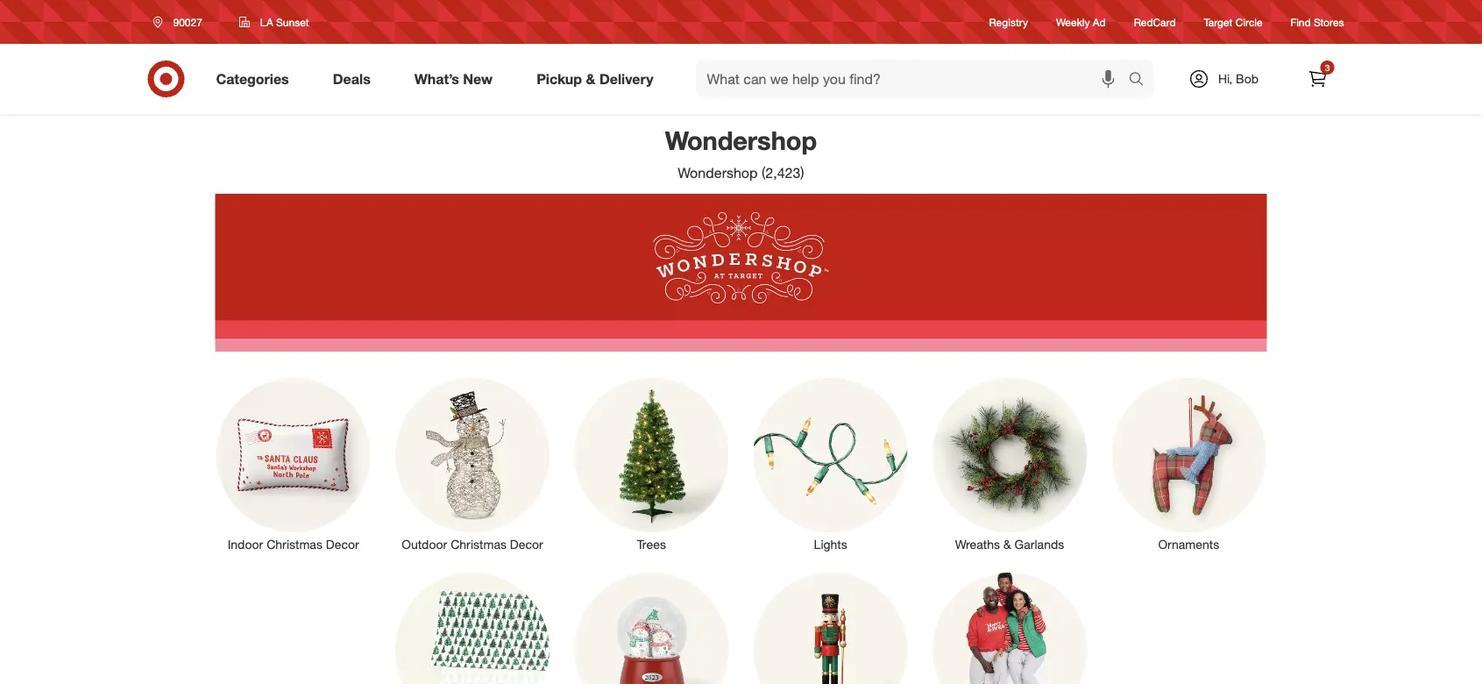 Task type: vqa. For each thing, say whether or not it's contained in the screenshot.
cart
no



Task type: describe. For each thing, give the bounding box(es) containing it.
pickup
[[537, 70, 582, 87]]

indoor christmas decor link
[[204, 375, 383, 553]]

wondershop inside wondershop wondershop (2,423)
[[678, 164, 758, 182]]

(2,423)
[[762, 164, 805, 182]]

hi,
[[1219, 71, 1233, 86]]

weekly ad link
[[1057, 14, 1106, 29]]

what's new link
[[400, 60, 515, 98]]

find
[[1291, 15, 1312, 28]]

pickup & delivery link
[[522, 60, 676, 98]]

delivery
[[600, 70, 654, 87]]

ornaments
[[1159, 537, 1220, 552]]

wreaths
[[956, 537, 1001, 552]]

categories link
[[201, 60, 311, 98]]

trees
[[637, 537, 666, 552]]

deals
[[333, 70, 371, 87]]

registry link
[[990, 14, 1029, 29]]

circle
[[1236, 15, 1263, 28]]

90027
[[173, 15, 202, 29]]

find stores link
[[1291, 14, 1345, 29]]

what's
[[415, 70, 459, 87]]

redcard link
[[1135, 14, 1177, 29]]

search button
[[1121, 60, 1163, 102]]

wondershop at target image
[[215, 194, 1268, 352]]

3
[[1326, 62, 1331, 73]]

stores
[[1315, 15, 1345, 28]]

wreaths & garlands link
[[921, 375, 1100, 553]]

wreaths & garlands
[[956, 537, 1065, 552]]

outdoor christmas decor
[[402, 537, 543, 552]]

trees link
[[562, 375, 741, 553]]

weekly ad
[[1057, 15, 1106, 28]]

search
[[1121, 72, 1163, 89]]

categories
[[216, 70, 289, 87]]

redcard
[[1135, 15, 1177, 28]]

deals link
[[318, 60, 393, 98]]

la
[[260, 15, 273, 29]]

la sunset
[[260, 15, 309, 29]]

What can we help you find? suggestions appear below search field
[[697, 60, 1134, 98]]

registry
[[990, 15, 1029, 28]]

target circle
[[1205, 15, 1263, 28]]

christmas for outdoor
[[451, 537, 507, 552]]

sunset
[[276, 15, 309, 29]]

pickup & delivery
[[537, 70, 654, 87]]



Task type: locate. For each thing, give the bounding box(es) containing it.
0 vertical spatial wondershop
[[665, 125, 818, 156]]

ad
[[1093, 15, 1106, 28]]

decor inside indoor christmas decor link
[[326, 537, 359, 552]]

garlands
[[1015, 537, 1065, 552]]

la sunset button
[[228, 6, 321, 38]]

0 horizontal spatial christmas
[[267, 537, 323, 552]]

indoor
[[228, 537, 263, 552]]

christmas for indoor
[[267, 537, 323, 552]]

weekly
[[1057, 15, 1091, 28]]

2 decor from the left
[[510, 537, 543, 552]]

0 horizontal spatial &
[[586, 70, 596, 87]]

bob
[[1237, 71, 1259, 86]]

decor inside the outdoor christmas decor 'link'
[[510, 537, 543, 552]]

christmas inside 'link'
[[451, 537, 507, 552]]

1 horizontal spatial &
[[1004, 537, 1012, 552]]

& for wreaths
[[1004, 537, 1012, 552]]

wondershop
[[665, 125, 818, 156], [678, 164, 758, 182]]

what's new
[[415, 70, 493, 87]]

indoor christmas decor
[[228, 537, 359, 552]]

& right pickup on the left top
[[586, 70, 596, 87]]

wondershop left (2,423)
[[678, 164, 758, 182]]

new
[[463, 70, 493, 87]]

outdoor christmas decor link
[[383, 375, 562, 553]]

lights
[[814, 537, 848, 552]]

christmas right indoor
[[267, 537, 323, 552]]

wondershop up (2,423)
[[665, 125, 818, 156]]

0 horizontal spatial decor
[[326, 537, 359, 552]]

target circle link
[[1205, 14, 1263, 29]]

0 vertical spatial &
[[586, 70, 596, 87]]

decor
[[326, 537, 359, 552], [510, 537, 543, 552]]

1 horizontal spatial decor
[[510, 537, 543, 552]]

hi, bob
[[1219, 71, 1259, 86]]

1 christmas from the left
[[267, 537, 323, 552]]

90027 button
[[142, 6, 221, 38]]

1 decor from the left
[[326, 537, 359, 552]]

lights link
[[741, 375, 921, 553]]

& for pickup
[[586, 70, 596, 87]]

1 vertical spatial &
[[1004, 537, 1012, 552]]

christmas
[[267, 537, 323, 552], [451, 537, 507, 552]]

2 christmas from the left
[[451, 537, 507, 552]]

ornaments link
[[1100, 375, 1279, 553]]

1 horizontal spatial christmas
[[451, 537, 507, 552]]

decor for outdoor christmas decor
[[510, 537, 543, 552]]

find stores
[[1291, 15, 1345, 28]]

target
[[1205, 15, 1233, 28]]

3 link
[[1299, 60, 1338, 98]]

1 vertical spatial wondershop
[[678, 164, 758, 182]]

wondershop wondershop (2,423)
[[665, 125, 818, 182]]

christmas right outdoor in the left bottom of the page
[[451, 537, 507, 552]]

outdoor
[[402, 537, 447, 552]]

& right the wreaths
[[1004, 537, 1012, 552]]

&
[[586, 70, 596, 87], [1004, 537, 1012, 552]]

decor for indoor christmas decor
[[326, 537, 359, 552]]



